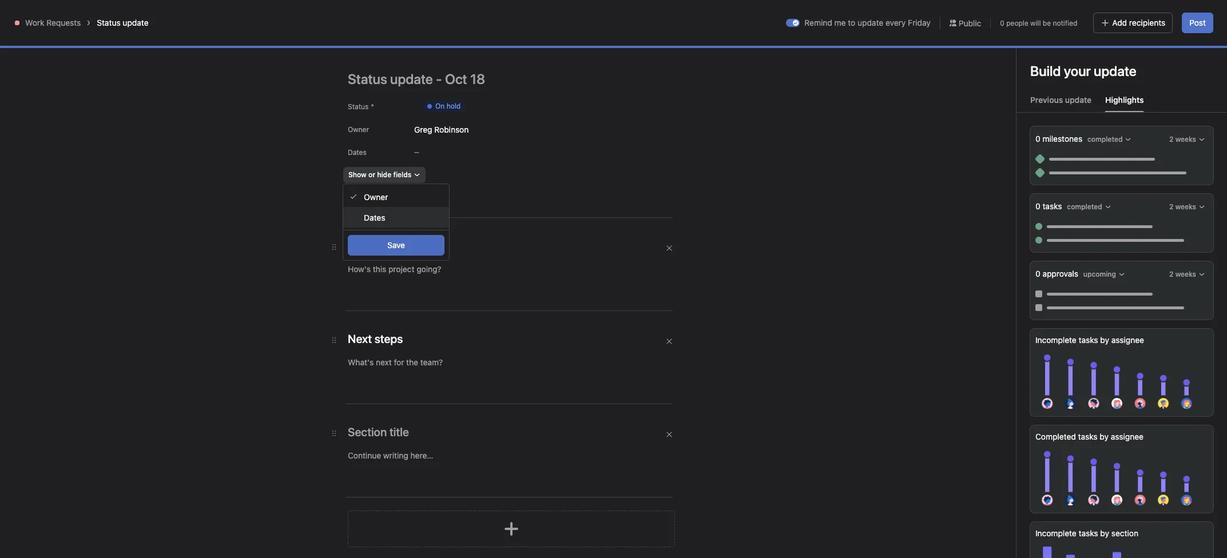 Task type: describe. For each thing, give the bounding box(es) containing it.
tasks for incomplete tasks by assignee
[[1079, 335, 1098, 345]]

greg robinson
[[414, 124, 469, 134]]

add for add task
[[393, 156, 408, 165]]

or
[[368, 170, 375, 179]]

work
[[25, 18, 44, 27]]

notified
[[1053, 19, 1078, 27]]

weeks for approvals
[[1176, 270, 1196, 279]]

1 horizontal spatial update
[[858, 18, 883, 27]]

to
[[848, 18, 855, 27]]

2 for 0 approvals
[[1169, 270, 1174, 279]]

previous
[[1030, 95, 1063, 105]]

show or hide fields
[[348, 170, 412, 179]]

0 for 0 approvals
[[1036, 269, 1041, 279]]

backlog
[[325, 124, 359, 134]]

2 weeks button for tasks
[[1167, 199, 1208, 215]]

2 weeks for milestones
[[1169, 135, 1196, 144]]

greg
[[414, 124, 432, 134]]

task
[[410, 156, 426, 165]]

workflow
[[428, 72, 464, 81]]

Section title text field
[[348, 238, 397, 254]]

incomplete tasks by assignee
[[1036, 335, 1144, 345]]

build your update
[[1030, 63, 1137, 79]]

me
[[835, 18, 846, 27]]

weeks for tasks
[[1176, 203, 1196, 211]]

Section title text field
[[348, 331, 403, 347]]

incomplete tasks by section
[[1036, 529, 1139, 539]]

home
[[30, 39, 52, 49]]

upcoming
[[1083, 270, 1116, 279]]

2 weeks button for milestones
[[1167, 132, 1208, 148]]

post
[[1190, 18, 1206, 27]]

add recipients
[[1112, 18, 1166, 27]]

0 for 0 tasks
[[1036, 201, 1041, 211]]

people
[[1007, 19, 1029, 27]]

weeks for milestones
[[1176, 135, 1196, 144]]

dates inside dates link
[[364, 213, 385, 222]]

owner inside owner link
[[364, 192, 388, 202]]

save
[[387, 240, 405, 250]]

add billing info button
[[1131, 6, 1189, 22]]

what's in my trial? button
[[1054, 6, 1124, 22]]

recipients
[[1129, 18, 1166, 27]]

status for status *
[[348, 102, 369, 111]]

0 for 0 milestones
[[1036, 134, 1041, 144]]

workflow link
[[419, 70, 464, 83]]

what's in my trial?
[[1060, 9, 1119, 18]]

update for status update
[[123, 18, 149, 27]]

hide sidebar image
[[15, 9, 24, 18]]

upcoming button
[[1081, 267, 1128, 283]]

by for incomplete tasks by section
[[1100, 529, 1109, 539]]

timeline link
[[307, 70, 348, 83]]

0 for 0 people will be notified
[[1000, 19, 1005, 27]]

on
[[435, 102, 445, 110]]

show
[[348, 170, 367, 179]]

completed for 0 tasks
[[1067, 203, 1102, 211]]

status update
[[97, 18, 149, 27]]

billing
[[1151, 9, 1170, 18]]

save button
[[348, 235, 445, 256]]

remind me to update every friday switch
[[786, 19, 800, 27]]

incomplete for incomplete tasks by assignee
[[1036, 335, 1077, 345]]

by for incomplete tasks by assignee
[[1100, 335, 1109, 345]]

add task image
[[454, 124, 463, 133]]

completed for 0 milestones
[[1088, 135, 1123, 144]]

robinson
[[434, 124, 469, 134]]

add billing info
[[1136, 9, 1184, 18]]

milestones
[[1043, 134, 1083, 144]]

your update
[[1064, 63, 1137, 79]]

home link
[[7, 35, 130, 53]]

remove section image for section title text field
[[666, 431, 673, 438]]

trial?
[[1103, 9, 1119, 18]]

my
[[1092, 9, 1101, 18]]

remove section image for summary text box
[[666, 245, 673, 252]]

add task button
[[332, 150, 478, 171]]

show or hide fields button
[[343, 167, 426, 183]]

section
[[1112, 529, 1139, 539]]

30 days left
[[1009, 13, 1048, 22]]

info
[[1172, 9, 1184, 18]]

tasks for incomplete tasks by section
[[1079, 529, 1098, 539]]

on hold
[[435, 102, 461, 110]]

will
[[1030, 19, 1041, 27]]

timeline
[[316, 72, 348, 81]]

calendar link
[[362, 70, 405, 83]]

0 approvals
[[1036, 269, 1081, 279]]

fields
[[393, 170, 412, 179]]

what's
[[1060, 9, 1082, 18]]

2 for 0 tasks
[[1169, 203, 1174, 211]]



Task type: vqa. For each thing, say whether or not it's contained in the screenshot.
the add task… related to [Meeting 1] MM/DD/YY text field
no



Task type: locate. For each thing, give the bounding box(es) containing it.
0 vertical spatial status
[[97, 18, 121, 27]]

1 2 weeks button from the top
[[1167, 132, 1208, 148]]

2 weeks
[[1169, 135, 1196, 144], [1169, 203, 1196, 211], [1169, 270, 1196, 279]]

in
[[1084, 9, 1090, 18]]

1 vertical spatial incomplete
[[1036, 529, 1077, 539]]

1 horizontal spatial status
[[348, 102, 369, 111]]

0 vertical spatial 2
[[1169, 135, 1174, 144]]

1 vertical spatial 2 weeks button
[[1167, 199, 1208, 215]]

be
[[1043, 19, 1051, 27]]

work requests
[[25, 18, 81, 27]]

1 vertical spatial completed button
[[1064, 199, 1114, 215]]

2 weeks for tasks
[[1169, 203, 1196, 211]]

0 vertical spatial remove section image
[[666, 245, 673, 252]]

2 remove section image from the top
[[666, 338, 673, 345]]

on hold button
[[414, 96, 473, 117]]

by
[[1100, 335, 1109, 345], [1100, 432, 1109, 442], [1100, 529, 1109, 539]]

weeks
[[1176, 135, 1196, 144], [1176, 203, 1196, 211], [1176, 270, 1196, 279]]

status
[[97, 18, 121, 27], [348, 102, 369, 111]]

3 remove section image from the top
[[666, 431, 673, 438]]

hide
[[377, 170, 391, 179]]

None text field
[[185, 38, 269, 59]]

remind me to update every friday
[[805, 18, 931, 27]]

1 weeks from the top
[[1176, 135, 1196, 144]]

add recipients button
[[1094, 13, 1173, 33]]

2 weeks button for approvals
[[1167, 267, 1208, 283]]

list box
[[479, 5, 753, 23]]

0 horizontal spatial update
[[123, 18, 149, 27]]

work requests link
[[25, 18, 81, 27]]

1 horizontal spatial add
[[1112, 18, 1127, 27]]

0 vertical spatial completed
[[1088, 135, 1123, 144]]

2 vertical spatial by
[[1100, 529, 1109, 539]]

3 2 weeks button from the top
[[1167, 267, 1208, 283]]

post button
[[1182, 13, 1214, 33]]

owner down status *
[[348, 125, 369, 134]]

days
[[1020, 13, 1035, 22]]

left
[[1037, 13, 1048, 22]]

update for previous update
[[1065, 95, 1092, 105]]

0 vertical spatial assignee
[[1112, 335, 1144, 345]]

0
[[1000, 19, 1005, 27], [1036, 134, 1041, 144], [1036, 201, 1041, 211], [1036, 269, 1041, 279]]

2 2 weeks button from the top
[[1167, 199, 1208, 215]]

tab list
[[1017, 94, 1227, 113]]

status left the *
[[348, 102, 369, 111]]

0 vertical spatial incomplete
[[1036, 335, 1077, 345]]

1 2 from the top
[[1169, 135, 1174, 144]]

update
[[123, 18, 149, 27], [858, 18, 883, 27], [1065, 95, 1092, 105]]

2 incomplete from the top
[[1036, 529, 1077, 539]]

assignee for completed tasks by assignee
[[1111, 432, 1144, 442]]

1 vertical spatial 2 weeks
[[1169, 203, 1196, 211]]

2 vertical spatial 2
[[1169, 270, 1174, 279]]

2 weeks button
[[1167, 132, 1208, 148], [1167, 199, 1208, 215], [1167, 267, 1208, 283]]

2 horizontal spatial update
[[1065, 95, 1092, 105]]

3 weeks from the top
[[1176, 270, 1196, 279]]

2 2 from the top
[[1169, 203, 1174, 211]]

1 2 weeks from the top
[[1169, 135, 1196, 144]]

assignee
[[1112, 335, 1144, 345], [1111, 432, 1144, 442]]

1 vertical spatial owner
[[364, 192, 388, 202]]

owner link
[[343, 187, 449, 207]]

tasks for 0 tasks
[[1043, 201, 1062, 211]]

1 vertical spatial completed
[[1067, 203, 1102, 211]]

highlights
[[1105, 95, 1144, 105]]

add
[[1136, 9, 1149, 18], [1112, 18, 1127, 27], [393, 156, 408, 165]]

completed right 0 tasks
[[1067, 203, 1102, 211]]

add for add billing info
[[1136, 9, 1149, 18]]

0 milestones
[[1036, 134, 1085, 144]]

owner down show or hide fields
[[364, 192, 388, 202]]

build
[[1030, 63, 1061, 79]]

3 2 weeks from the top
[[1169, 270, 1196, 279]]

add report section image
[[502, 520, 521, 538]]

completed button for 0 tasks
[[1064, 199, 1114, 215]]

2 vertical spatial remove section image
[[666, 431, 673, 438]]

dates link
[[343, 207, 449, 228]]

Section title text field
[[348, 425, 409, 441]]

1 vertical spatial assignee
[[1111, 432, 1144, 442]]

0 horizontal spatial add
[[393, 156, 408, 165]]

1 vertical spatial by
[[1100, 432, 1109, 442]]

hold
[[447, 102, 461, 110]]

2 weeks from the top
[[1176, 203, 1196, 211]]

0 vertical spatial completed button
[[1085, 132, 1135, 148]]

rules for backlog image
[[436, 124, 445, 133]]

2 vertical spatial weeks
[[1176, 270, 1196, 279]]

incomplete for incomplete tasks by section
[[1036, 529, 1077, 539]]

tasks for completed tasks by assignee
[[1078, 432, 1098, 442]]

briefcase image
[[158, 42, 172, 55]]

calendar
[[371, 72, 405, 81]]

completed tasks by assignee
[[1036, 432, 1144, 442]]

dates up the show
[[348, 148, 367, 157]]

dates
[[348, 148, 367, 157], [364, 213, 385, 222]]

remove section image for next steps text box
[[666, 338, 673, 345]]

remind
[[805, 18, 832, 27]]

add for add recipients
[[1112, 18, 1127, 27]]

1 remove section image from the top
[[666, 245, 673, 252]]

*
[[371, 102, 374, 111]]

completed
[[1036, 432, 1076, 442]]

1 vertical spatial status
[[348, 102, 369, 111]]

30
[[1009, 13, 1018, 22]]

0 vertical spatial dates
[[348, 148, 367, 157]]

2 weeks for approvals
[[1169, 270, 1196, 279]]

2 vertical spatial 2 weeks
[[1169, 270, 1196, 279]]

approvals
[[1043, 269, 1078, 279]]

—
[[414, 149, 419, 156]]

0 vertical spatial by
[[1100, 335, 1109, 345]]

0 vertical spatial 2 weeks button
[[1167, 132, 1208, 148]]

status for status update
[[97, 18, 121, 27]]

1 vertical spatial dates
[[364, 213, 385, 222]]

add to starred image
[[291, 44, 300, 53]]

0 vertical spatial 2 weeks
[[1169, 135, 1196, 144]]

2
[[1169, 135, 1174, 144], [1169, 203, 1174, 211], [1169, 270, 1174, 279]]

0 tasks
[[1036, 201, 1064, 211]]

requests
[[46, 18, 81, 27]]

2 vertical spatial 2 weeks button
[[1167, 267, 1208, 283]]

1 vertical spatial 2
[[1169, 203, 1174, 211]]

2 for 0 milestones
[[1169, 135, 1174, 144]]

every
[[886, 18, 906, 27]]

add task
[[393, 156, 426, 165]]

completed button
[[1085, 132, 1135, 148], [1064, 199, 1114, 215]]

0 vertical spatial weeks
[[1176, 135, 1196, 144]]

tab list containing previous update
[[1017, 94, 1227, 113]]

status right requests
[[97, 18, 121, 27]]

dates up summary text box
[[364, 213, 385, 222]]

1 vertical spatial weeks
[[1176, 203, 1196, 211]]

remove section image
[[666, 245, 673, 252], [666, 338, 673, 345], [666, 431, 673, 438]]

0 people will be notified
[[1000, 19, 1078, 27]]

0 horizontal spatial status
[[97, 18, 121, 27]]

completed right the milestones
[[1088, 135, 1123, 144]]

assignee for incomplete tasks by assignee
[[1112, 335, 1144, 345]]

friday
[[908, 18, 931, 27]]

2 horizontal spatial add
[[1136, 9, 1149, 18]]

1 vertical spatial remove section image
[[666, 338, 673, 345]]

completed button for 0 milestones
[[1085, 132, 1135, 148]]

previous update
[[1030, 95, 1092, 105]]

owner
[[348, 125, 369, 134], [364, 192, 388, 202]]

2 2 weeks from the top
[[1169, 203, 1196, 211]]

Title of update text field
[[348, 66, 691, 92]]

0 vertical spatial owner
[[348, 125, 369, 134]]

public
[[959, 18, 981, 28]]

status *
[[348, 102, 374, 111]]

by for completed tasks by assignee
[[1100, 432, 1109, 442]]

completed
[[1088, 135, 1123, 144], [1067, 203, 1102, 211]]

3 2 from the top
[[1169, 270, 1174, 279]]

1 incomplete from the top
[[1036, 335, 1077, 345]]



